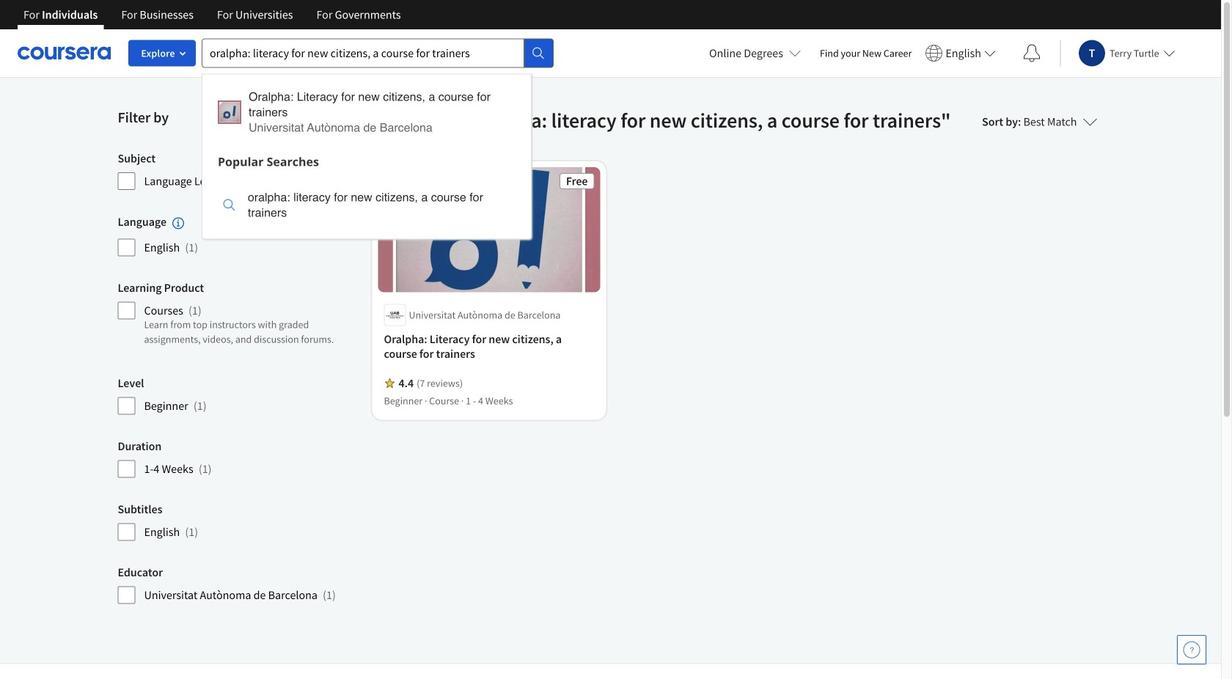 Task type: vqa. For each thing, say whether or not it's contained in the screenshot.
"that"
no



Task type: locate. For each thing, give the bounding box(es) containing it.
banner navigation
[[12, 0, 413, 40]]

None search field
[[202, 39, 554, 239]]

suggestion image image
[[218, 100, 241, 124], [223, 199, 235, 211]]

1 vertical spatial suggestion image image
[[223, 199, 235, 211]]

1 group from the top
[[118, 151, 358, 191]]

What do you want to learn? text field
[[202, 39, 524, 68]]

group
[[118, 151, 358, 191], [118, 214, 358, 257], [118, 280, 358, 352], [118, 376, 358, 415], [118, 439, 358, 478], [118, 502, 358, 542], [118, 565, 358, 605]]

7 group from the top
[[118, 565, 358, 605]]

information about this filter group image
[[172, 217, 184, 229]]

coursera image
[[18, 41, 111, 65]]



Task type: describe. For each thing, give the bounding box(es) containing it.
2 group from the top
[[118, 214, 358, 257]]

4 group from the top
[[118, 376, 358, 415]]

5 group from the top
[[118, 439, 358, 478]]

autocomplete results list box
[[202, 74, 532, 239]]

3 group from the top
[[118, 280, 358, 352]]

6 group from the top
[[118, 502, 358, 542]]

help center image
[[1183, 641, 1201, 659]]

0 vertical spatial suggestion image image
[[218, 100, 241, 124]]



